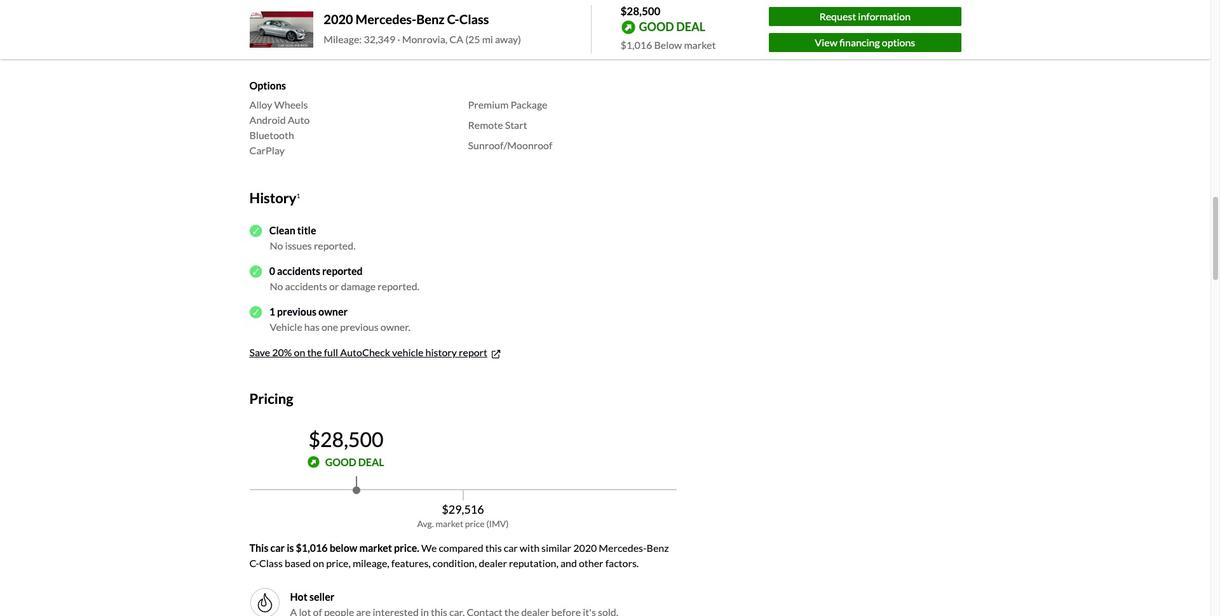 Task type: locate. For each thing, give the bounding box(es) containing it.
doors:
[[249, 30, 280, 42]]

good deal image
[[308, 457, 320, 469]]

mercedes- up factors.
[[599, 542, 647, 554]]

below
[[330, 542, 358, 554]]

2020 inside we compared this car with similar 2020 mercedes-benz c-class based on price, mileage, features, condition, dealer reputation, and other factors.
[[573, 542, 597, 554]]

0 vertical spatial benz
[[417, 12, 445, 27]]

vdpcheck image up save
[[249, 306, 262, 318]]

1 vertical spatial vdpcheck image
[[249, 266, 262, 278]]

premium
[[468, 98, 509, 110]]

no for no issues reported.
[[270, 240, 283, 252]]

mercedes- inside we compared this car with similar 2020 mercedes-benz c-class based on price, mileage, features, condition, dealer reputation, and other factors.
[[599, 542, 647, 554]]

based
[[285, 557, 311, 569]]

legroom: down doors
[[276, 45, 316, 57]]

$28,500 for $1,016
[[621, 4, 661, 18]]

accidents for no
[[285, 281, 327, 293]]

·
[[397, 33, 400, 45]]

(imv)
[[487, 519, 509, 529]]

2 horizontal spatial market
[[684, 38, 716, 51]]

c- down this
[[249, 557, 259, 569]]

market up mileage,
[[359, 542, 392, 554]]

2 vdpcheck image from the top
[[249, 266, 262, 278]]

hot seller image
[[249, 588, 280, 617], [255, 593, 275, 613]]

back
[[468, 30, 490, 42]]

class down this
[[259, 557, 283, 569]]

1 horizontal spatial 1
[[296, 192, 300, 199]]

car inside we compared this car with similar 2020 mercedes-benz c-class based on price, mileage, features, condition, dealer reputation, and other factors.
[[504, 542, 518, 554]]

1 horizontal spatial $28,500
[[621, 4, 661, 18]]

3 vdpcheck image from the top
[[249, 306, 262, 318]]

compared
[[439, 542, 483, 554]]

0 horizontal spatial market
[[359, 542, 392, 554]]

0 horizontal spatial on
[[294, 347, 305, 359]]

the
[[307, 347, 322, 359]]

0 horizontal spatial $1,016
[[296, 542, 328, 554]]

1 no from the top
[[270, 240, 283, 252]]

title
[[297, 225, 316, 237]]

$28,500 up good
[[621, 4, 661, 18]]

0 horizontal spatial 1
[[269, 306, 275, 318]]

price
[[465, 519, 485, 529]]

0 vertical spatial 2020
[[324, 12, 353, 27]]

1 vertical spatial accidents
[[285, 281, 327, 293]]

reported. up 'reported' at the top left of the page
[[314, 240, 356, 252]]

car
[[270, 542, 285, 554], [504, 542, 518, 554]]

on
[[294, 347, 305, 359], [313, 557, 324, 569]]

1 vertical spatial market
[[436, 519, 463, 529]]

auto
[[288, 114, 310, 126]]

vdpcheck image for 1 previous owner
[[249, 306, 262, 318]]

volume:
[[497, 45, 532, 57]]

0 vertical spatial 1
[[296, 192, 300, 199]]

previous up autocheck
[[340, 321, 379, 333]]

carplay
[[249, 144, 285, 156]]

accidents
[[277, 265, 320, 277], [285, 281, 327, 293]]

price.
[[394, 542, 419, 554]]

2 vertical spatial vdpcheck image
[[249, 306, 262, 318]]

benz inside 2020 mercedes-benz c-class mileage: 32,349 · monrovia, ca (25 mi away)
[[417, 12, 445, 27]]

good deal
[[639, 20, 706, 34]]

accidents down issues
[[277, 265, 320, 277]]

reported. right the damage at the top of page
[[378, 281, 420, 293]]

1 vertical spatial benz
[[647, 542, 669, 554]]

vdpcheck image left 0
[[249, 266, 262, 278]]

1 horizontal spatial benz
[[647, 542, 669, 554]]

2020 up the other
[[573, 542, 597, 554]]

accidents down 0 accidents reported
[[285, 281, 327, 293]]

good
[[325, 456, 356, 468]]

1 horizontal spatial on
[[313, 557, 324, 569]]

c- inside we compared this car with similar 2020 mercedes-benz c-class based on price, mileage, features, condition, dealer reputation, and other factors.
[[249, 557, 259, 569]]

market
[[684, 38, 716, 51], [436, 519, 463, 529], [359, 542, 392, 554]]

1 horizontal spatial mercedes-
[[599, 542, 647, 554]]

mercedes-
[[356, 12, 417, 27], [599, 542, 647, 554]]

vdpcheck image left clean
[[249, 225, 262, 237]]

previous
[[277, 306, 317, 318], [340, 321, 379, 333]]

c- inside 2020 mercedes-benz c-class mileage: 32,349 · monrovia, ca (25 mi away)
[[447, 12, 459, 27]]

market for $29,516
[[436, 519, 463, 529]]

bluetooth
[[249, 129, 294, 141]]

wheels
[[274, 98, 308, 110]]

0 vertical spatial market
[[684, 38, 716, 51]]

pricing
[[249, 391, 293, 408]]

1 horizontal spatial 2020
[[573, 542, 597, 554]]

issues
[[285, 240, 312, 252]]

reported.
[[314, 240, 356, 252], [378, 281, 420, 293]]

history 1
[[249, 189, 300, 206]]

reputation,
[[509, 557, 559, 569]]

0 vertical spatial vdpcheck image
[[249, 225, 262, 237]]

0 horizontal spatial car
[[270, 542, 285, 554]]

on left "the"
[[294, 347, 305, 359]]

12
[[536, 45, 547, 57]]

2 car from the left
[[504, 542, 518, 554]]

1 vertical spatial no
[[270, 281, 283, 293]]

owner.
[[381, 321, 411, 333]]

$1,016 below market
[[621, 38, 716, 51]]

package
[[511, 98, 548, 110]]

factors.
[[606, 557, 639, 569]]

request information button
[[769, 7, 961, 26]]

1 vertical spatial 2020
[[573, 542, 597, 554]]

0 horizontal spatial previous
[[277, 306, 317, 318]]

class inside 2020 mercedes-benz c-class mileage: 32,349 · monrovia, ca (25 mi away)
[[459, 12, 489, 27]]

0 vertical spatial c-
[[447, 12, 459, 27]]

1
[[296, 192, 300, 199], [269, 306, 275, 318]]

1 vertical spatial $1,016
[[296, 542, 328, 554]]

c- up ca
[[447, 12, 459, 27]]

good
[[639, 20, 674, 34]]

1 vdpcheck image from the top
[[249, 225, 262, 237]]

1 horizontal spatial c-
[[447, 12, 459, 27]]

0 horizontal spatial benz
[[417, 12, 445, 27]]

market down deal
[[684, 38, 716, 51]]

4
[[283, 30, 289, 42]]

car right this
[[504, 542, 518, 554]]

2020 up the mileage:
[[324, 12, 353, 27]]

$28,500 up the good
[[309, 427, 384, 452]]

benz inside we compared this car with similar 2020 mercedes-benz c-class based on price, mileage, features, condition, dealer reputation, and other factors.
[[647, 542, 669, 554]]

no down 0
[[270, 281, 283, 293]]

vehicle
[[392, 347, 424, 359]]

no
[[270, 240, 283, 252], [270, 281, 283, 293]]

0 vertical spatial class
[[459, 12, 489, 27]]

0 vertical spatial reported.
[[314, 240, 356, 252]]

with
[[520, 542, 540, 554]]

1 vertical spatial legroom:
[[276, 45, 316, 57]]

0 horizontal spatial class
[[259, 557, 283, 569]]

on inside we compared this car with similar 2020 mercedes-benz c-class based on price, mileage, features, condition, dealer reputation, and other factors.
[[313, 557, 324, 569]]

android
[[249, 114, 286, 126]]

1 horizontal spatial car
[[504, 542, 518, 554]]

$28,500
[[621, 4, 661, 18], [309, 427, 384, 452]]

1 horizontal spatial market
[[436, 519, 463, 529]]

history
[[426, 347, 457, 359]]

0 vertical spatial no
[[270, 240, 283, 252]]

we
[[421, 542, 437, 554]]

vdpcheck image for clean title
[[249, 225, 262, 237]]

1 vertical spatial mercedes-
[[599, 542, 647, 554]]

0 horizontal spatial legroom:
[[276, 45, 316, 57]]

vdpcheck image
[[249, 225, 262, 237], [249, 266, 262, 278], [249, 306, 262, 318]]

1 vertical spatial class
[[259, 557, 283, 569]]

1 horizontal spatial legroom:
[[492, 30, 531, 42]]

no down clean
[[270, 240, 283, 252]]

0 vertical spatial mercedes-
[[356, 12, 417, 27]]

0 horizontal spatial 2020
[[324, 12, 353, 27]]

options
[[882, 36, 916, 48]]

class up back
[[459, 12, 489, 27]]

mercedes- inside 2020 mercedes-benz c-class mileage: 32,349 · monrovia, ca (25 mi away)
[[356, 12, 417, 27]]

legroom: up volume:
[[492, 30, 531, 42]]

measurements
[[249, 12, 318, 24]]

0 vertical spatial $1,016
[[621, 38, 652, 51]]

mercedes- up 32,349
[[356, 12, 417, 27]]

2020 mercedes-benz c-class mileage: 32,349 · monrovia, ca (25 mi away)
[[324, 12, 521, 45]]

on inside "link"
[[294, 347, 305, 359]]

1 vertical spatial c-
[[249, 557, 259, 569]]

1 vertical spatial $28,500
[[309, 427, 384, 452]]

on left the price,
[[313, 557, 324, 569]]

mi
[[482, 33, 493, 45]]

1 vertical spatial reported.
[[378, 281, 420, 293]]

legroom:
[[492, 30, 531, 42], [276, 45, 316, 57]]

2020 inside 2020 mercedes-benz c-class mileage: 32,349 · monrovia, ca (25 mi away)
[[324, 12, 353, 27]]

$1,016 up based
[[296, 542, 328, 554]]

class
[[459, 12, 489, 27], [259, 557, 283, 569]]

$1,016
[[621, 38, 652, 51], [296, 542, 328, 554]]

20%
[[272, 347, 292, 359]]

0 vertical spatial legroom:
[[492, 30, 531, 42]]

0 vertical spatial $28,500
[[621, 4, 661, 18]]

$1,016 down good
[[621, 38, 652, 51]]

0 vertical spatial accidents
[[277, 265, 320, 277]]

0 horizontal spatial $28,500
[[309, 427, 384, 452]]

monrovia,
[[402, 33, 448, 45]]

hot
[[290, 591, 308, 603]]

damage
[[341, 281, 376, 293]]

market down the $29,516
[[436, 519, 463, 529]]

2 no from the top
[[270, 281, 283, 293]]

benz
[[417, 12, 445, 27], [647, 542, 669, 554]]

2020 mercedes-benz c-class image
[[249, 11, 314, 47]]

car left is
[[270, 542, 285, 554]]

previous up vehicle
[[277, 306, 317, 318]]

0 horizontal spatial c-
[[249, 557, 259, 569]]

one
[[322, 321, 338, 333]]

0 vertical spatial on
[[294, 347, 305, 359]]

1 up vehicle
[[269, 306, 275, 318]]

this car is $1,016 below market price.
[[249, 542, 419, 554]]

market inside the $29,516 avg. market price (imv)
[[436, 519, 463, 529]]

0 vertical spatial previous
[[277, 306, 317, 318]]

1 horizontal spatial class
[[459, 12, 489, 27]]

0 horizontal spatial mercedes-
[[356, 12, 417, 27]]

save 20% on the full autocheck vehicle history report link
[[249, 347, 502, 360]]

1 vertical spatial on
[[313, 557, 324, 569]]

1 up the clean title
[[296, 192, 300, 199]]

1 horizontal spatial previous
[[340, 321, 379, 333]]

$28,500 for good deal
[[309, 427, 384, 452]]

2 vertical spatial market
[[359, 542, 392, 554]]

away)
[[495, 33, 521, 45]]



Task type: vqa. For each thing, say whether or not it's contained in the screenshot.


Task type: describe. For each thing, give the bounding box(es) containing it.
and
[[561, 557, 577, 569]]

remote
[[468, 119, 503, 131]]

vdpcheck image for 0 accidents reported
[[249, 266, 262, 278]]

full
[[324, 347, 338, 359]]

similar
[[542, 542, 571, 554]]

back legroom: cargo volume: 12 cu ft
[[468, 30, 569, 57]]

premium package
[[468, 98, 548, 110]]

1 horizontal spatial $1,016
[[621, 38, 652, 51]]

has
[[304, 321, 320, 333]]

is
[[287, 542, 294, 554]]

(25
[[465, 33, 480, 45]]

doors
[[291, 30, 316, 42]]

information
[[858, 10, 911, 22]]

0
[[269, 265, 275, 277]]

cargo
[[468, 45, 495, 57]]

in
[[332, 45, 341, 57]]

legroom: inside doors: 4 doors front legroom: 41 in
[[276, 45, 316, 57]]

$29,516
[[442, 503, 484, 517]]

this
[[485, 542, 502, 554]]

remote start
[[468, 119, 527, 131]]

other
[[579, 557, 604, 569]]

below
[[654, 38, 682, 51]]

0 horizontal spatial reported.
[[314, 240, 356, 252]]

alloy
[[249, 98, 272, 110]]

sunroof/moonroof
[[468, 139, 553, 151]]

cu
[[549, 45, 560, 57]]

hot seller
[[290, 591, 335, 603]]

deal
[[358, 456, 384, 468]]

1 vertical spatial 1
[[269, 306, 275, 318]]

report
[[459, 347, 488, 359]]

no for no accidents or damage reported.
[[270, 281, 283, 293]]

this
[[249, 542, 269, 554]]

front
[[249, 45, 274, 57]]

start
[[505, 119, 527, 131]]

mileage:
[[324, 33, 362, 45]]

ca
[[450, 33, 463, 45]]

alloy wheels android auto bluetooth carplay
[[249, 98, 310, 156]]

view financing options button
[[769, 33, 961, 52]]

owner
[[318, 306, 348, 318]]

autocheck
[[340, 347, 390, 359]]

view financing options
[[815, 36, 916, 48]]

accidents for 0
[[277, 265, 320, 277]]

class inside we compared this car with similar 2020 mercedes-benz c-class based on price, mileage, features, condition, dealer reputation, and other factors.
[[259, 557, 283, 569]]

doors: 4 doors front legroom: 41 in
[[249, 30, 341, 57]]

or
[[329, 281, 339, 293]]

seller
[[310, 591, 335, 603]]

view
[[815, 36, 838, 48]]

1 vertical spatial previous
[[340, 321, 379, 333]]

legroom: inside back legroom: cargo volume: 12 cu ft
[[492, 30, 531, 42]]

condition,
[[433, 557, 477, 569]]

we compared this car with similar 2020 mercedes-benz c-class based on price, mileage, features, condition, dealer reputation, and other factors.
[[249, 542, 669, 569]]

price,
[[326, 557, 351, 569]]

1 inside history 1
[[296, 192, 300, 199]]

save 20% on the full autocheck vehicle history report image
[[490, 348, 502, 360]]

avg.
[[417, 519, 434, 529]]

deal
[[676, 20, 706, 34]]

no issues reported.
[[270, 240, 356, 252]]

clean
[[269, 225, 295, 237]]

$29,516 avg. market price (imv)
[[417, 503, 509, 529]]

mileage,
[[353, 557, 389, 569]]

save 20% on the full autocheck vehicle history report
[[249, 347, 488, 359]]

vehicle
[[270, 321, 302, 333]]

options
[[249, 80, 286, 92]]

41
[[319, 45, 331, 57]]

request information
[[820, 10, 911, 22]]

32,349
[[364, 33, 395, 45]]

1 previous owner
[[269, 306, 348, 318]]

request
[[820, 10, 856, 22]]

dealer
[[479, 557, 507, 569]]

1 horizontal spatial reported.
[[378, 281, 420, 293]]

1 car from the left
[[270, 542, 285, 554]]

0 accidents reported
[[269, 265, 363, 277]]

no accidents or damage reported.
[[270, 281, 420, 293]]

market for $1,016
[[684, 38, 716, 51]]

save
[[249, 347, 270, 359]]

vehicle has one previous owner.
[[270, 321, 411, 333]]

history
[[249, 189, 296, 206]]

financing
[[840, 36, 880, 48]]

clean title
[[269, 225, 316, 237]]

reported
[[322, 265, 363, 277]]



